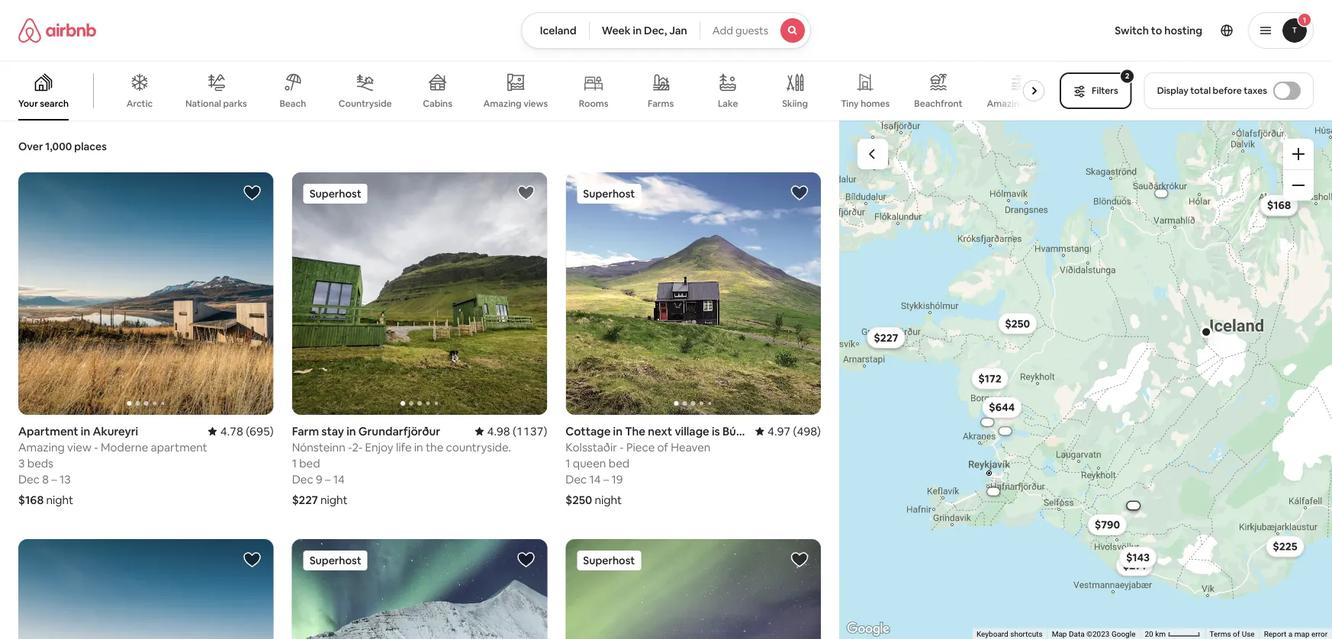Task type: vqa. For each thing, say whether or not it's contained in the screenshot.
the "October" in the Bohnna October 2023
no



Task type: locate. For each thing, give the bounding box(es) containing it.
9
[[316, 472, 322, 487]]

lake
[[718, 98, 738, 109]]

night down 19
[[595, 493, 622, 507]]

over 1,000 places
[[18, 140, 107, 153]]

1 vertical spatial add to wishlist: apartment in akureyri image
[[243, 551, 261, 569]]

1 horizontal spatial dec
[[292, 472, 313, 487]]

1 – from the left
[[51, 472, 57, 487]]

places
[[74, 140, 107, 153]]

amazing left pools
[[987, 98, 1025, 109]]

jan
[[669, 24, 687, 37]]

dec
[[18, 472, 40, 487], [292, 472, 313, 487], [566, 472, 587, 487]]

add guests button
[[700, 12, 811, 49]]

– inside the kolsstaðir - piece of heaven 1 queen bed dec 14 – 19 $250 night
[[603, 472, 609, 487]]

14 down "queen"
[[590, 472, 601, 487]]

switch to hosting
[[1115, 24, 1203, 37]]

0 vertical spatial add to wishlist: apartment in akureyri image
[[243, 184, 261, 202]]

amazing
[[483, 97, 522, 109], [987, 98, 1025, 109], [18, 440, 65, 455]]

switch to hosting link
[[1106, 14, 1212, 47]]

iceland button
[[521, 12, 590, 49]]

$250 down "queen"
[[566, 493, 592, 507]]

0 horizontal spatial dec
[[18, 472, 40, 487]]

amazing pools
[[987, 98, 1051, 109]]

1 horizontal spatial 14
[[590, 472, 601, 487]]

dec,
[[644, 24, 667, 37]]

2 – from the left
[[325, 472, 331, 487]]

–
[[51, 472, 57, 487], [325, 472, 331, 487], [603, 472, 609, 487]]

4.78
[[220, 424, 243, 439]]

0 horizontal spatial –
[[51, 472, 57, 487]]

homes
[[861, 98, 890, 109]]

– right 8 at left bottom
[[51, 472, 57, 487]]

night down the 13
[[46, 493, 73, 507]]

3 - from the left
[[620, 440, 624, 455]]

(498)
[[793, 424, 821, 439]]

bed inside the farm stay in grundarfjörður nónsteinn -2-  enjoy life in the countryside. 1 bed dec 9 – 14 $227 night
[[299, 456, 320, 471]]

- left enjoy at left
[[348, 440, 352, 455]]

0 horizontal spatial amazing
[[18, 440, 65, 455]]

in
[[633, 24, 642, 37], [81, 424, 90, 439], [347, 424, 356, 439], [414, 440, 423, 455]]

2 bed from the left
[[609, 456, 630, 471]]

$790 button
[[1088, 514, 1127, 536]]

1 horizontal spatial 1
[[566, 456, 570, 471]]

of right 'piece'
[[657, 440, 668, 455]]

farm
[[292, 424, 319, 439]]

1 vertical spatial $168
[[18, 493, 44, 507]]

3 dec from the left
[[566, 472, 587, 487]]

- right view
[[94, 440, 98, 455]]

moderne
[[101, 440, 148, 455]]

– left 19
[[603, 472, 609, 487]]

$644 button
[[982, 397, 1022, 418]]

1 inside the kolsstaðir - piece of heaven 1 queen bed dec 14 – 19 $250 night
[[566, 456, 570, 471]]

2 night from the left
[[320, 493, 348, 507]]

in up view
[[81, 424, 90, 439]]

night
[[46, 493, 73, 507], [320, 493, 348, 507], [595, 493, 622, 507]]

14 right the 9
[[333, 472, 345, 487]]

taxes
[[1244, 85, 1267, 97]]

enjoy
[[365, 440, 393, 455]]

0 horizontal spatial 1
[[292, 456, 297, 471]]

bed up 19
[[609, 456, 630, 471]]

display total before taxes button
[[1144, 72, 1314, 109]]

of inside the kolsstaðir - piece of heaven 1 queen bed dec 14 – 19 $250 night
[[657, 440, 668, 455]]

amazing up beds
[[18, 440, 65, 455]]

1 vertical spatial $250
[[566, 493, 592, 507]]

0 horizontal spatial bed
[[299, 456, 320, 471]]

0 vertical spatial of
[[657, 440, 668, 455]]

night inside the apartment in akureyri amazing view - moderne apartment 3 beds dec 8 – 13 $168 night
[[46, 493, 73, 507]]

amazing left views
[[483, 97, 522, 109]]

0 horizontal spatial $250
[[566, 493, 592, 507]]

$250 up $172 "button"
[[1005, 317, 1030, 331]]

error
[[1312, 630, 1328, 639]]

2 14 from the left
[[590, 472, 601, 487]]

1 vertical spatial of
[[1233, 630, 1240, 639]]

0 horizontal spatial of
[[657, 440, 668, 455]]

rooms
[[579, 98, 609, 109]]

3 – from the left
[[603, 472, 609, 487]]

1 horizontal spatial night
[[320, 493, 348, 507]]

- left 'piece'
[[620, 440, 624, 455]]

$227 inside button
[[874, 331, 899, 345]]

farms
[[648, 98, 674, 109]]

1 night from the left
[[46, 493, 73, 507]]

$250 inside the kolsstaðir - piece of heaven 1 queen bed dec 14 – 19 $250 night
[[566, 493, 592, 507]]

dec left the 9
[[292, 472, 313, 487]]

2 horizontal spatial 1
[[1303, 15, 1307, 25]]

keyboard shortcuts button
[[977, 629, 1043, 639]]

amazing views
[[483, 97, 548, 109]]

1 vertical spatial $227
[[292, 493, 318, 507]]

akureyri
[[93, 424, 138, 439]]

1 add to wishlist: apartment in akureyri image from the top
[[243, 184, 261, 202]]

1 horizontal spatial bed
[[609, 456, 630, 471]]

$206
[[1266, 199, 1292, 213]]

add guests
[[713, 24, 769, 37]]

2 horizontal spatial dec
[[566, 472, 587, 487]]

1 bed from the left
[[299, 456, 320, 471]]

report a map error link
[[1264, 630, 1328, 639]]

3
[[18, 456, 25, 471]]

night down the 9
[[320, 493, 348, 507]]

total
[[1191, 85, 1211, 97]]

zoom in image
[[1293, 148, 1305, 160]]

- inside the apartment in akureyri amazing view - moderne apartment 3 beds dec 8 – 13 $168 night
[[94, 440, 98, 455]]

1 - from the left
[[94, 440, 98, 455]]

queen
[[573, 456, 606, 471]]

apartment in akureyri amazing view - moderne apartment 3 beds dec 8 – 13 $168 night
[[18, 424, 207, 507]]

week in dec, jan button
[[589, 12, 700, 49]]

2 horizontal spatial night
[[595, 493, 622, 507]]

0 vertical spatial $227
[[874, 331, 899, 345]]

0 horizontal spatial 14
[[333, 472, 345, 487]]

group
[[0, 61, 1051, 121], [18, 172, 274, 415], [292, 172, 547, 415], [566, 172, 821, 415], [18, 539, 274, 639], [292, 539, 547, 639], [566, 539, 821, 639]]

1 horizontal spatial –
[[325, 472, 331, 487]]

8
[[42, 472, 49, 487]]

google map
showing 22 stays. region
[[839, 121, 1332, 639]]

filters
[[1092, 85, 1118, 97]]

amazing for amazing pools
[[987, 98, 1025, 109]]

– right the 9
[[325, 472, 331, 487]]

heaven
[[671, 440, 711, 455]]

1 dec from the left
[[18, 472, 40, 487]]

1 horizontal spatial $168
[[1267, 199, 1291, 212]]

farm stay in grundarfjörður nónsteinn -2-  enjoy life in the countryside. 1 bed dec 9 – 14 $227 night
[[292, 424, 511, 507]]

dec left 8 at left bottom
[[18, 472, 40, 487]]

1,000
[[45, 140, 72, 153]]

$250 inside button
[[1005, 317, 1030, 331]]

1 horizontal spatial -
[[348, 440, 352, 455]]

2 horizontal spatial -
[[620, 440, 624, 455]]

2 horizontal spatial –
[[603, 472, 609, 487]]

$271
[[1123, 559, 1146, 573]]

bed down nónsteinn on the left of page
[[299, 456, 320, 471]]

add to wishlist: apartment in akureyri image
[[243, 184, 261, 202], [243, 551, 261, 569]]

dec down "queen"
[[566, 472, 587, 487]]

$168 inside button
[[1267, 199, 1291, 212]]

report a map error
[[1264, 630, 1328, 639]]

dec inside the apartment in akureyri amazing view - moderne apartment 3 beds dec 8 – 13 $168 night
[[18, 472, 40, 487]]

google
[[1112, 630, 1136, 639]]

guests
[[736, 24, 769, 37]]

0 vertical spatial $168
[[1267, 199, 1291, 212]]

1 14 from the left
[[333, 472, 345, 487]]

in inside 'button'
[[633, 24, 642, 37]]

dec inside the kolsstaðir - piece of heaven 1 queen bed dec 14 – 19 $250 night
[[566, 472, 587, 487]]

2 dec from the left
[[292, 472, 313, 487]]

1 horizontal spatial $250
[[1005, 317, 1030, 331]]

to
[[1151, 24, 1162, 37]]

0 vertical spatial $250
[[1005, 317, 1030, 331]]

2 horizontal spatial amazing
[[987, 98, 1025, 109]]

$172
[[979, 372, 1002, 386]]

night inside the farm stay in grundarfjörður nónsteinn -2-  enjoy life in the countryside. 1 bed dec 9 – 14 $227 night
[[320, 493, 348, 507]]

3 night from the left
[[595, 493, 622, 507]]

0 horizontal spatial $227
[[292, 493, 318, 507]]

profile element
[[830, 0, 1314, 61]]

None search field
[[521, 12, 811, 49]]

iceland
[[540, 24, 577, 37]]

1 inside the farm stay in grundarfjörður nónsteinn -2-  enjoy life in the countryside. 1 bed dec 9 – 14 $227 night
[[292, 456, 297, 471]]

1 horizontal spatial $227
[[874, 331, 899, 345]]

$250 button
[[998, 313, 1037, 334]]

filters button
[[1060, 72, 1132, 109]]

parks
[[223, 97, 247, 109]]

night inside the kolsstaðir - piece of heaven 1 queen bed dec 14 – 19 $250 night
[[595, 493, 622, 507]]

of
[[657, 440, 668, 455], [1233, 630, 1240, 639]]

of left use
[[1233, 630, 1240, 639]]

4.97 (498)
[[768, 424, 821, 439]]

1 horizontal spatial amazing
[[483, 97, 522, 109]]

0 horizontal spatial $168
[[18, 493, 44, 507]]

in left dec,
[[633, 24, 642, 37]]

2 - from the left
[[348, 440, 352, 455]]

0 horizontal spatial -
[[94, 440, 98, 455]]

- inside the farm stay in grundarfjörður nónsteinn -2-  enjoy life in the countryside. 1 bed dec 9 – 14 $227 night
[[348, 440, 352, 455]]

0 horizontal spatial night
[[46, 493, 73, 507]]



Task type: describe. For each thing, give the bounding box(es) containing it.
pools
[[1027, 98, 1051, 109]]

19
[[612, 472, 623, 487]]

1 button
[[1248, 12, 1314, 49]]

data
[[1069, 630, 1085, 639]]

add to wishlist: farm stay in narfasel image
[[517, 551, 535, 569]]

14 inside the kolsstaðir - piece of heaven 1 queen bed dec 14 – 19 $250 night
[[590, 472, 601, 487]]

terms
[[1210, 630, 1231, 639]]

$172 button
[[972, 368, 1009, 389]]

keyboard
[[977, 630, 1009, 639]]

before
[[1213, 85, 1242, 97]]

week in dec, jan
[[602, 24, 687, 37]]

$247
[[874, 331, 898, 345]]

©2023
[[1087, 630, 1110, 639]]

countryside
[[339, 98, 392, 109]]

add to wishlist: cottage in the next village is búðardalur image
[[791, 184, 809, 202]]

week
[[602, 24, 631, 37]]

20 km button
[[1140, 629, 1205, 639]]

13
[[60, 472, 71, 487]]

14 inside the farm stay in grundarfjörður nónsteinn -2-  enjoy life in the countryside. 1 bed dec 9 – 14 $227 night
[[333, 472, 345, 487]]

2 add to wishlist: apartment in akureyri image from the top
[[243, 551, 261, 569]]

map data ©2023 google
[[1052, 630, 1136, 639]]

use
[[1242, 630, 1255, 639]]

$227 button
[[867, 327, 905, 349]]

$168 button
[[1260, 195, 1298, 216]]

search
[[40, 98, 69, 109]]

your
[[18, 98, 38, 109]]

arctic
[[126, 98, 153, 109]]

google image
[[843, 620, 894, 639]]

terms of use link
[[1210, 630, 1255, 639]]

over
[[18, 140, 43, 153]]

– inside the apartment in akureyri amazing view - moderne apartment 3 beds dec 8 – 13 $168 night
[[51, 472, 57, 487]]

2-
[[352, 440, 363, 455]]

national parks
[[185, 97, 247, 109]]

amazing inside the apartment in akureyri amazing view - moderne apartment 3 beds dec 8 – 13 $168 night
[[18, 440, 65, 455]]

terms of use
[[1210, 630, 1255, 639]]

add to wishlist: farm stay in grundarfjörður image
[[517, 184, 535, 202]]

1 inside dropdown button
[[1303, 15, 1307, 25]]

add
[[713, 24, 733, 37]]

skiing
[[782, 98, 808, 109]]

display total before taxes
[[1157, 85, 1267, 97]]

report
[[1264, 630, 1287, 639]]

$271 button
[[1116, 555, 1153, 576]]

add to wishlist: tiny home in hella image
[[791, 551, 809, 569]]

in right life
[[414, 440, 423, 455]]

views
[[524, 97, 548, 109]]

beds
[[27, 456, 53, 471]]

4.98 out of 5 average rating,  1137 reviews image
[[475, 424, 547, 439]]

1 horizontal spatial of
[[1233, 630, 1240, 639]]

view
[[67, 440, 91, 455]]

(695)
[[246, 424, 274, 439]]

beachfront
[[914, 98, 963, 109]]

group containing national parks
[[0, 61, 1051, 121]]

apartment
[[18, 424, 78, 439]]

tiny
[[841, 98, 859, 109]]

map
[[1295, 630, 1310, 639]]

$227 inside the farm stay in grundarfjörður nónsteinn -2-  enjoy life in the countryside. 1 bed dec 9 – 14 $227 night
[[292, 493, 318, 507]]

4.97 out of 5 average rating,  498 reviews image
[[755, 424, 821, 439]]

grundarfjörður
[[358, 424, 440, 439]]

$790
[[1095, 518, 1120, 532]]

20
[[1145, 630, 1153, 639]]

km
[[1155, 630, 1166, 639]]

cabins
[[423, 98, 452, 109]]

a
[[1289, 630, 1293, 639]]

4.78 (695)
[[220, 424, 274, 439]]

$644
[[989, 401, 1015, 414]]

$143 button
[[1119, 547, 1157, 568]]

$247 button
[[867, 327, 905, 349]]

piece
[[626, 440, 655, 455]]

dec inside the farm stay in grundarfjörður nónsteinn -2-  enjoy life in the countryside. 1 bed dec 9 – 14 $227 night
[[292, 472, 313, 487]]

(1137)
[[513, 424, 547, 439]]

- inside the kolsstaðir - piece of heaven 1 queen bed dec 14 – 19 $250 night
[[620, 440, 624, 455]]

$225 $143
[[1126, 540, 1298, 565]]

national
[[185, 97, 221, 109]]

bed inside the kolsstaðir - piece of heaven 1 queen bed dec 14 – 19 $250 night
[[609, 456, 630, 471]]

amazing for amazing views
[[483, 97, 522, 109]]

beach
[[280, 98, 306, 109]]

$206 button
[[1260, 195, 1299, 217]]

stay
[[322, 424, 344, 439]]

- for 2-
[[348, 440, 352, 455]]

switch
[[1115, 24, 1149, 37]]

hosting
[[1165, 24, 1203, 37]]

– inside the farm stay in grundarfjörður nónsteinn -2-  enjoy life in the countryside. 1 bed dec 9 – 14 $227 night
[[325, 472, 331, 487]]

in up the 2- on the bottom left of page
[[347, 424, 356, 439]]

in inside the apartment in akureyri amazing view - moderne apartment 3 beds dec 8 – 13 $168 night
[[81, 424, 90, 439]]

$168 inside the apartment in akureyri amazing view - moderne apartment 3 beds dec 8 – 13 $168 night
[[18, 493, 44, 507]]

none search field containing iceland
[[521, 12, 811, 49]]

$225 button
[[1266, 536, 1305, 558]]

- for moderne
[[94, 440, 98, 455]]

$225
[[1273, 540, 1298, 554]]

$143
[[1126, 551, 1150, 565]]

your search
[[18, 98, 69, 109]]

the
[[426, 440, 444, 455]]

zoom out image
[[1293, 179, 1305, 192]]

apartment
[[151, 440, 207, 455]]

4.78 out of 5 average rating,  695 reviews image
[[208, 424, 274, 439]]

life
[[396, 440, 412, 455]]

display
[[1157, 85, 1189, 97]]

countryside.
[[446, 440, 511, 455]]



